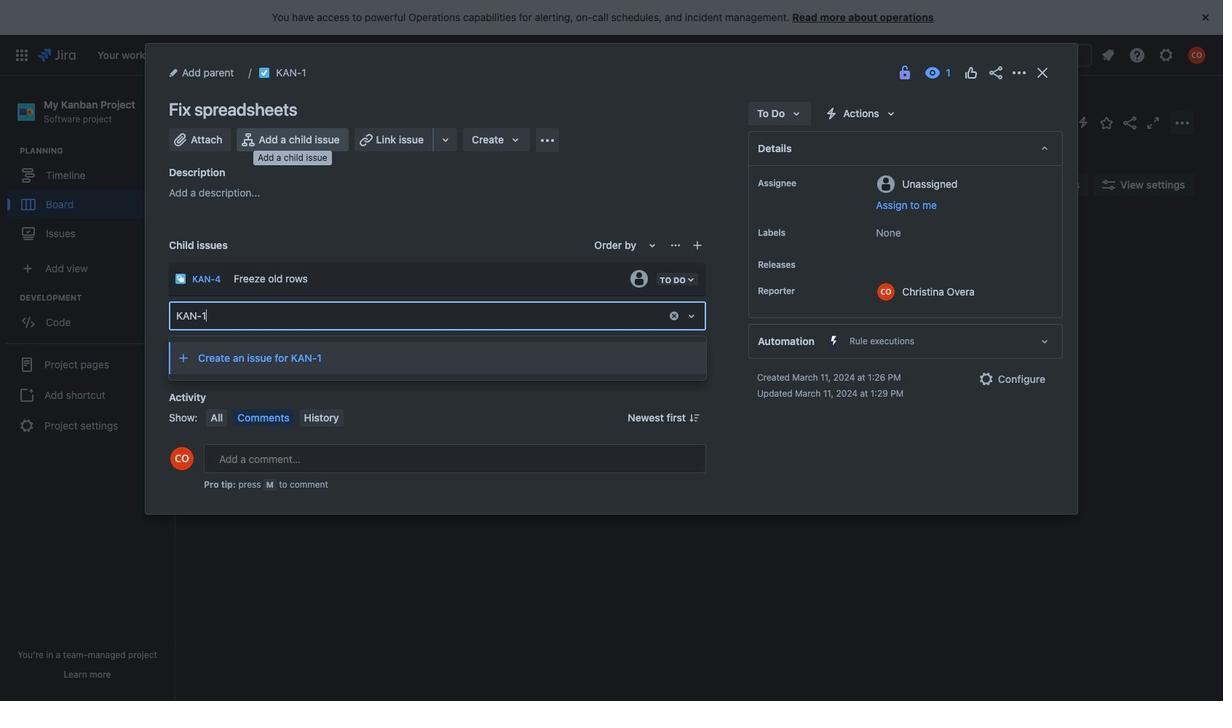Task type: describe. For each thing, give the bounding box(es) containing it.
4 list item from the left
[[280, 35, 355, 75]]

labels pin to top. only you can see pinned fields. image
[[789, 227, 801, 239]]

heading for group to the middle
[[20, 292, 174, 304]]

assignee pin to top. only you can see pinned fields. image
[[800, 178, 811, 189]]

Search this board text field
[[205, 172, 272, 198]]

star kan board image
[[1099, 114, 1116, 131]]

close image
[[1034, 64, 1052, 82]]

dismiss image
[[1198, 9, 1215, 26]]

open image
[[683, 307, 701, 325]]

automation element
[[749, 324, 1064, 359]]

1 horizontal spatial list
[[1096, 42, 1215, 68]]

primary element
[[9, 35, 860, 75]]

1 list item from the left
[[93, 35, 158, 75]]

task image
[[259, 67, 270, 79]]

copy link to issue image
[[304, 66, 315, 78]]

more information about christina overa image
[[878, 283, 896, 301]]

vote options: no one has voted for this issue yet. image
[[963, 64, 981, 82]]

issue actions image
[[670, 240, 682, 251]]

actions image
[[1011, 64, 1029, 82]]

issue type: subtask image
[[175, 273, 186, 285]]

3 list item from the left
[[227, 35, 274, 75]]

6 list item from the left
[[416, 35, 460, 75]]

heading for top group
[[20, 145, 174, 157]]



Task type: locate. For each thing, give the bounding box(es) containing it.
link web pages and more image
[[437, 131, 455, 149]]

None search field
[[947, 43, 1093, 67]]

8 list item from the left
[[566, 35, 616, 75]]

details element
[[749, 131, 1064, 166]]

search image
[[953, 49, 964, 61]]

sidebar element
[[0, 76, 175, 702]]

Search field
[[947, 43, 1093, 67]]

reporter pin to top. only you can see pinned fields. image
[[798, 286, 810, 297]]

clear image
[[669, 310, 680, 322]]

jira image
[[38, 46, 76, 64], [38, 46, 76, 64]]

Add a comment… field
[[204, 444, 707, 473]]

2 vertical spatial group
[[6, 343, 169, 447]]

list
[[90, 35, 860, 75], [1096, 42, 1215, 68]]

banner
[[0, 35, 1224, 76]]

task image
[[216, 299, 228, 310]]

0 vertical spatial group
[[7, 145, 174, 253]]

add app image
[[539, 131, 557, 149]]

5 list item from the left
[[361, 35, 410, 75]]

None text field
[[176, 309, 209, 323]]

2 heading from the top
[[20, 292, 174, 304]]

enter full screen image
[[1145, 114, 1163, 131]]

dialog
[[146, 44, 1078, 514]]

menu bar
[[204, 409, 346, 427]]

list item
[[93, 35, 158, 75], [164, 35, 221, 75], [227, 35, 274, 75], [280, 35, 355, 75], [361, 35, 410, 75], [416, 35, 460, 75], [512, 35, 555, 75], [566, 35, 616, 75]]

2 list item from the left
[[164, 35, 221, 75]]

create child image
[[692, 240, 704, 251]]

0 horizontal spatial list
[[90, 35, 860, 75]]

1 vertical spatial heading
[[20, 292, 174, 304]]

group
[[7, 145, 174, 253], [7, 292, 174, 342], [6, 343, 169, 447]]

7 list item from the left
[[512, 35, 555, 75]]

1 heading from the top
[[20, 145, 174, 157]]

heading
[[20, 145, 174, 157], [20, 292, 174, 304]]

1 vertical spatial group
[[7, 292, 174, 342]]

0 vertical spatial heading
[[20, 145, 174, 157]]

0 of 1 child issues complete image
[[353, 299, 365, 310], [353, 299, 365, 310]]

tooltip
[[254, 151, 332, 165]]



Task type: vqa. For each thing, say whether or not it's contained in the screenshot.
Search field
yes



